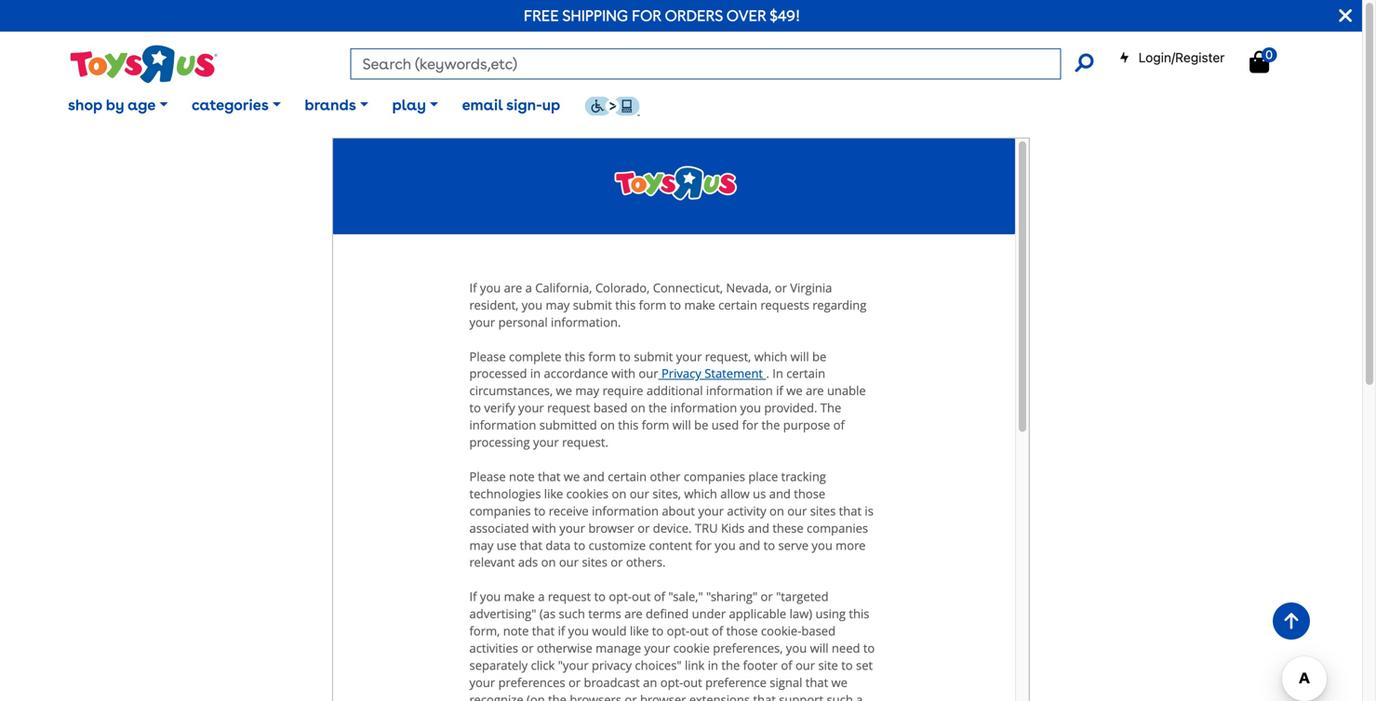 Task type: vqa. For each thing, say whether or not it's contained in the screenshot.
Deluxe
no



Task type: describe. For each thing, give the bounding box(es) containing it.
email
[[462, 96, 503, 114]]

shop
[[68, 96, 102, 114]]

this icon serves as a link to download the essential accessibility assistive technology app for individuals with physical disabilities. it is featured as part of our commitment to diversity and inclusion. image
[[584, 96, 640, 117]]

age
[[128, 96, 156, 114]]

toys r us image
[[68, 43, 217, 85]]

for
[[632, 7, 662, 25]]

categories button
[[180, 82, 293, 128]]

categories
[[192, 96, 269, 114]]

login/register
[[1139, 50, 1225, 65]]

shipping
[[563, 7, 628, 25]]

close button image
[[1340, 6, 1353, 26]]

Enter Keyword or Item No. search field
[[351, 48, 1062, 80]]

$49!
[[770, 7, 801, 25]]

login/register button
[[1120, 48, 1225, 67]]

by
[[106, 96, 124, 114]]

menu bar containing shop by age
[[56, 73, 1363, 138]]



Task type: locate. For each thing, give the bounding box(es) containing it.
brands
[[305, 96, 356, 114]]

0
[[1266, 47, 1273, 62]]

free shipping for orders over $49! link
[[524, 7, 801, 25]]

over
[[727, 7, 767, 25]]

sign-
[[506, 96, 542, 114]]

play button
[[380, 82, 450, 128]]

up
[[542, 96, 561, 114]]

shopping bag image
[[1250, 51, 1270, 73]]

email sign-up
[[462, 96, 561, 114]]

shop by age
[[68, 96, 156, 114]]

menu bar
[[56, 73, 1363, 138]]

None search field
[[351, 48, 1094, 80]]

orders
[[665, 7, 723, 25]]

free
[[524, 7, 559, 25]]

0 link
[[1250, 47, 1289, 74]]

play
[[392, 96, 426, 114]]

brands button
[[293, 82, 380, 128]]

free shipping for orders over $49!
[[524, 7, 801, 25]]

shop by age button
[[56, 82, 180, 128]]

email sign-up link
[[450, 82, 572, 128]]



